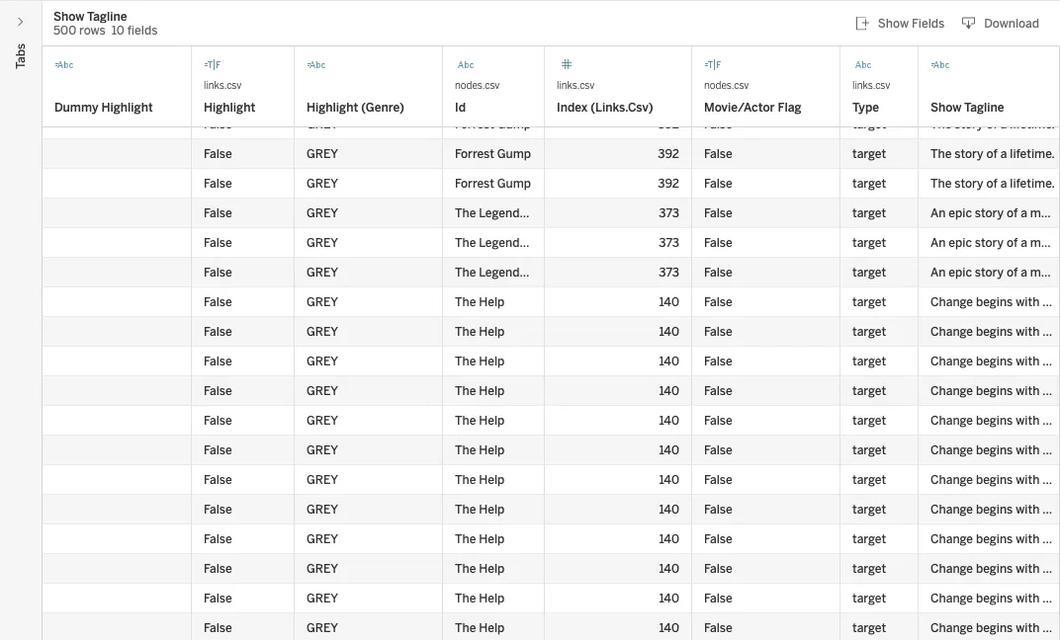 Task type: locate. For each thing, give the bounding box(es) containing it.
4 change begins with a w from the top
[[931, 384, 1060, 399]]

nodes.csv down string image
[[455, 79, 500, 91]]

2 gump from the top
[[497, 177, 531, 191]]

1 the story of a lifetime. from the top
[[931, 147, 1055, 161]]

6 change begins with a w from the top
[[931, 444, 1060, 458]]

1 highlight from the left
[[101, 100, 153, 115]]

6 140 from the top
[[659, 444, 679, 458]]

1 legend from the top
[[479, 206, 520, 221]]

6 change from the top
[[931, 444, 973, 458]]

373
[[659, 206, 679, 221], [659, 236, 679, 250], [659, 266, 679, 280]]

0 vertical spatial 392
[[658, 147, 679, 161]]

2 horizontal spatial highlight
[[307, 100, 358, 115]]

2 vertical spatial 373
[[659, 266, 679, 280]]

nodes.csv
[[455, 79, 500, 91], [704, 79, 749, 91]]

target for ninth row from the top
[[852, 355, 886, 369]]

flag
[[778, 100, 802, 115]]

show inside show tagline 500 rows  10 fields
[[53, 9, 85, 23]]

8 w from the top
[[1052, 503, 1060, 517]]

2 vertical spatial 1900
[[536, 266, 565, 280]]

0 vertical spatial tagline
[[87, 9, 127, 23]]

11 begins from the top
[[976, 592, 1013, 606]]

target for 17th row from the bottom of the view data table grid
[[852, 147, 886, 161]]

10 target from the top
[[852, 414, 886, 428]]

8 target from the top
[[852, 355, 886, 369]]

5 begins from the top
[[976, 414, 1013, 428]]

1 horizontal spatial show
[[878, 16, 909, 30]]

4 cell from the left
[[443, 110, 545, 139]]

nodes.csv for nodes.csv
[[704, 79, 749, 91]]

1 vertical spatial gump
[[497, 177, 531, 191]]

8 change begins with a w from the top
[[931, 503, 1060, 517]]

7 target from the top
[[852, 325, 886, 339]]

2 highlight from the left
[[204, 100, 255, 115]]

forrest gump
[[455, 147, 531, 161], [455, 177, 531, 191]]

string image up highlight (genre)
[[307, 55, 326, 75]]

show tagline 500 rows  10 fields
[[53, 9, 158, 38]]

500
[[53, 23, 76, 38]]

3 the legend of 1900 from the top
[[455, 266, 565, 280]]

string image
[[54, 55, 74, 75], [307, 55, 326, 75], [852, 55, 872, 75], [931, 55, 950, 75]]

2 target from the top
[[852, 177, 886, 191]]

0 vertical spatial 373
[[659, 206, 679, 221]]

4 begins from the top
[[976, 384, 1013, 399]]

highlight
[[101, 100, 153, 115], [204, 100, 255, 115], [307, 100, 358, 115]]

gump
[[497, 147, 531, 161], [497, 177, 531, 191]]

2 horizontal spatial show
[[931, 100, 962, 115]]

11 change begins with a w from the top
[[931, 592, 1060, 606]]

target for 3rd row from the top
[[852, 177, 886, 191]]

0 vertical spatial forrest
[[455, 147, 494, 161]]

story
[[955, 147, 984, 161], [955, 177, 984, 191]]

1 vertical spatial lifetime.
[[1010, 177, 1055, 191]]

6 cell from the left
[[692, 110, 841, 139]]

392
[[658, 147, 679, 161], [658, 177, 679, 191]]

links.csv inside links.csv highlight
[[204, 79, 242, 91]]

grey
[[307, 147, 338, 161], [307, 177, 338, 191], [307, 206, 338, 221], [307, 236, 338, 250], [307, 266, 338, 280], [307, 295, 338, 310], [307, 325, 338, 339], [307, 355, 338, 369], [307, 384, 338, 399], [307, 414, 338, 428], [307, 444, 338, 458], [307, 473, 338, 488], [307, 503, 338, 517], [307, 533, 338, 547], [307, 562, 338, 577], [307, 592, 338, 606], [307, 622, 338, 636]]

1900
[[536, 206, 565, 221], [536, 236, 565, 250], [536, 266, 565, 280]]

w
[[1052, 295, 1060, 310], [1052, 325, 1060, 339], [1052, 355, 1060, 369], [1052, 384, 1060, 399], [1052, 414, 1060, 428], [1052, 444, 1060, 458], [1052, 473, 1060, 488], [1052, 503, 1060, 517], [1052, 533, 1060, 547], [1052, 562, 1060, 577], [1052, 592, 1060, 606], [1052, 622, 1060, 636]]

1 vertical spatial tagline
[[964, 100, 1004, 115]]

highlight (genre)
[[307, 100, 404, 115]]

2 lifetime. from the top
[[1010, 177, 1055, 191]]

links.csv up type
[[852, 79, 890, 91]]

the help
[[455, 295, 505, 310], [455, 325, 505, 339], [455, 355, 505, 369], [455, 384, 505, 399], [455, 414, 505, 428], [455, 444, 505, 458], [455, 473, 505, 488], [455, 503, 505, 517], [455, 533, 505, 547], [455, 562, 505, 577], [455, 592, 505, 606], [455, 622, 505, 636]]

12 grey from the top
[[307, 473, 338, 488]]

0 horizontal spatial nodes.csv
[[455, 79, 500, 91]]

show inside popup button
[[878, 16, 909, 30]]

0 vertical spatial forrest gump
[[455, 147, 531, 161]]

highlight left (genre)
[[307, 100, 358, 115]]

boolean image
[[204, 55, 223, 75]]

tagline for show tagline 500 rows  10 fields
[[87, 9, 127, 23]]

17 grey from the top
[[307, 622, 338, 636]]

a
[[1000, 147, 1007, 161], [1000, 177, 1007, 191], [1043, 295, 1049, 310], [1043, 325, 1049, 339], [1043, 355, 1049, 369], [1043, 384, 1049, 399], [1043, 414, 1049, 428], [1043, 444, 1049, 458], [1043, 473, 1049, 488], [1043, 503, 1049, 517], [1043, 533, 1049, 547], [1043, 562, 1049, 577], [1043, 592, 1049, 606], [1043, 622, 1049, 636]]

change begins with a w
[[931, 295, 1060, 310], [931, 325, 1060, 339], [931, 355, 1060, 369], [931, 384, 1060, 399], [931, 414, 1060, 428], [931, 444, 1060, 458], [931, 473, 1060, 488], [931, 503, 1060, 517], [931, 533, 1060, 547], [931, 562, 1060, 577], [931, 592, 1060, 606], [931, 622, 1060, 636]]

links.csv down number 'icon'
[[557, 79, 595, 91]]

begins
[[976, 295, 1013, 310], [976, 325, 1013, 339], [976, 355, 1013, 369], [976, 384, 1013, 399], [976, 414, 1013, 428], [976, 444, 1013, 458], [976, 473, 1013, 488], [976, 503, 1013, 517], [976, 533, 1013, 547], [976, 562, 1013, 577], [976, 592, 1013, 606], [976, 622, 1013, 636]]

0 horizontal spatial show
[[53, 9, 85, 23]]

target for 10th row from the top
[[852, 384, 886, 399]]

2 the legend of 1900 from the top
[[455, 236, 565, 250]]

0 vertical spatial story
[[955, 147, 984, 161]]

links.csv inside links.csv index (links.csv)
[[557, 79, 595, 91]]

1 vertical spatial the story of a lifetime.
[[931, 177, 1055, 191]]

1 1900 from the top
[[536, 206, 565, 221]]

target for eighth row from the top
[[852, 325, 886, 339]]

10 140 from the top
[[659, 562, 679, 577]]

9 change from the top
[[931, 533, 973, 547]]

1 horizontal spatial tagline
[[964, 100, 1004, 115]]

target for 14th row from the bottom of the view data table grid
[[852, 236, 886, 250]]

1 gump from the top
[[497, 147, 531, 161]]

2 legend from the top
[[479, 236, 520, 250]]

2 links.csv from the left
[[557, 79, 595, 91]]

17 target from the top
[[852, 622, 886, 636]]

0 vertical spatial lifetime.
[[1010, 147, 1055, 161]]

3 grey from the top
[[307, 206, 338, 221]]

show left 10
[[53, 9, 85, 23]]

10 grey from the top
[[307, 414, 338, 428]]

15 target from the top
[[852, 562, 886, 577]]

8 140 from the top
[[659, 503, 679, 517]]

1 nodes.csv from the left
[[455, 79, 500, 91]]

11 140 from the top
[[659, 592, 679, 606]]

7 begins from the top
[[976, 473, 1013, 488]]

target for 11th row from the top
[[852, 414, 886, 428]]

3 cell from the left
[[295, 110, 443, 139]]

9 the help from the top
[[455, 533, 505, 547]]

target for 4th row from the top of the view data table grid
[[852, 206, 886, 221]]

string image down 500
[[54, 55, 74, 75]]

target for 7th row from the bottom
[[852, 444, 886, 458]]

row
[[43, 110, 1060, 139], [43, 139, 1060, 169], [43, 169, 1060, 199], [43, 199, 1060, 228], [43, 228, 1060, 258], [43, 258, 1060, 288], [43, 288, 1060, 317], [43, 317, 1060, 347], [43, 347, 1060, 377], [43, 377, 1060, 406], [43, 406, 1060, 436], [43, 436, 1060, 466], [43, 466, 1060, 495], [43, 495, 1060, 525], [43, 525, 1060, 555], [43, 555, 1060, 584], [43, 584, 1060, 614], [43, 614, 1060, 641]]

5 140 from the top
[[659, 414, 679, 428]]

12 w from the top
[[1052, 622, 1060, 636]]

1 vertical spatial the legend of 1900
[[455, 236, 565, 250]]

movie/actor
[[704, 100, 775, 115]]

2 forrest from the top
[[455, 177, 494, 191]]

1 vertical spatial forrest
[[455, 177, 494, 191]]

the legend of 1900
[[455, 206, 565, 221], [455, 236, 565, 250], [455, 266, 565, 280]]

6 w from the top
[[1052, 444, 1060, 458]]

0 vertical spatial the story of a lifetime.
[[931, 147, 1055, 161]]

140
[[659, 295, 679, 310], [659, 325, 679, 339], [659, 355, 679, 369], [659, 384, 679, 399], [659, 414, 679, 428], [659, 444, 679, 458], [659, 473, 679, 488], [659, 503, 679, 517], [659, 533, 679, 547], [659, 562, 679, 577], [659, 592, 679, 606], [659, 622, 679, 636]]

0 vertical spatial gump
[[497, 147, 531, 161]]

movie/actor flag
[[704, 100, 802, 115]]

5 change begins with a w from the top
[[931, 414, 1060, 428]]

4 the help from the top
[[455, 384, 505, 399]]

8 with from the top
[[1016, 503, 1040, 517]]

1 row from the top
[[43, 110, 1060, 139]]

show for show tagline
[[931, 100, 962, 115]]

show inside view data table grid
[[931, 100, 962, 115]]

nodes.csv down boolean icon
[[704, 79, 749, 91]]

links.csv for highlight
[[204, 79, 242, 91]]

with
[[1016, 295, 1040, 310], [1016, 325, 1040, 339], [1016, 355, 1040, 369], [1016, 384, 1040, 399], [1016, 414, 1040, 428], [1016, 444, 1040, 458], [1016, 473, 1040, 488], [1016, 503, 1040, 517], [1016, 533, 1040, 547], [1016, 562, 1040, 577], [1016, 592, 1040, 606], [1016, 622, 1040, 636]]

9 w from the top
[[1052, 533, 1060, 547]]

12 begins from the top
[[976, 622, 1013, 636]]

1 vertical spatial story
[[955, 177, 984, 191]]

forrest
[[455, 147, 494, 161], [455, 177, 494, 191]]

string image up type
[[852, 55, 872, 75]]

of
[[986, 147, 998, 161], [986, 177, 998, 191], [522, 206, 534, 221], [522, 236, 534, 250], [522, 266, 534, 280]]

2 help from the top
[[479, 325, 505, 339]]

2 vertical spatial the legend of 1900
[[455, 266, 565, 280]]

10 change begins with a w from the top
[[931, 562, 1060, 577]]

0 horizontal spatial tagline
[[87, 9, 127, 23]]

1 vertical spatial legend
[[479, 236, 520, 250]]

1 vertical spatial 392
[[658, 177, 679, 191]]

7 change from the top
[[931, 473, 973, 488]]

tagline inside view data table grid
[[964, 100, 1004, 115]]

2 the story of a lifetime. from the top
[[931, 177, 1055, 191]]

2 vertical spatial legend
[[479, 266, 520, 280]]

12 row from the top
[[43, 436, 1060, 466]]

8 help from the top
[[479, 503, 505, 517]]

2 grey from the top
[[307, 177, 338, 191]]

7 change begins with a w from the top
[[931, 473, 1060, 488]]

highlight right dummy
[[101, 100, 153, 115]]

10 with from the top
[[1016, 562, 1040, 577]]

lifetime.
[[1010, 147, 1055, 161], [1010, 177, 1055, 191]]

2 nodes.csv from the left
[[704, 79, 749, 91]]

the
[[931, 147, 952, 161], [931, 177, 952, 191], [455, 206, 476, 221], [455, 236, 476, 250], [455, 266, 476, 280], [455, 295, 476, 310], [455, 325, 476, 339], [455, 355, 476, 369], [455, 384, 476, 399], [455, 414, 476, 428], [455, 444, 476, 458], [455, 473, 476, 488], [455, 503, 476, 517], [455, 533, 476, 547], [455, 562, 476, 577], [455, 592, 476, 606], [455, 622, 476, 636]]

target
[[852, 147, 886, 161], [852, 177, 886, 191], [852, 206, 886, 221], [852, 236, 886, 250], [852, 266, 886, 280], [852, 295, 886, 310], [852, 325, 886, 339], [852, 355, 886, 369], [852, 384, 886, 399], [852, 414, 886, 428], [852, 444, 886, 458], [852, 473, 886, 488], [852, 503, 886, 517], [852, 533, 886, 547], [852, 562, 886, 577], [852, 592, 886, 606], [852, 622, 886, 636]]

string image down fields
[[931, 55, 950, 75]]

2 horizontal spatial links.csv
[[852, 79, 890, 91]]

tagline
[[87, 9, 127, 23], [964, 100, 1004, 115]]

target for 15th row from the top of the view data table grid
[[852, 533, 886, 547]]

1 the legend of 1900 from the top
[[455, 206, 565, 221]]

1 vertical spatial forrest gump
[[455, 177, 531, 191]]

1 horizontal spatial highlight
[[204, 100, 255, 115]]

tagline for show tagline
[[964, 100, 1004, 115]]

0 vertical spatial 1900
[[536, 206, 565, 221]]

show tagline
[[931, 100, 1004, 115]]

fields
[[912, 16, 945, 30]]

3 change from the top
[[931, 355, 973, 369]]

show left fields
[[878, 16, 909, 30]]

highlight down boolean image
[[204, 100, 255, 115]]

1 target from the top
[[852, 147, 886, 161]]

9 begins from the top
[[976, 533, 1013, 547]]

cell
[[43, 110, 192, 139], [192, 110, 295, 139], [295, 110, 443, 139], [443, 110, 545, 139], [545, 110, 692, 139], [692, 110, 841, 139], [841, 110, 919, 139], [919, 110, 1060, 139]]

show for show fields
[[878, 16, 909, 30]]

tagline inside show tagline 500 rows  10 fields
[[87, 9, 127, 23]]

11 with from the top
[[1016, 592, 1040, 606]]

false
[[204, 147, 232, 161], [704, 147, 732, 161], [204, 177, 232, 191], [704, 177, 732, 191], [204, 206, 232, 221], [704, 206, 732, 221], [204, 236, 232, 250], [704, 236, 732, 250], [204, 266, 232, 280], [704, 266, 732, 280], [204, 295, 232, 310], [704, 295, 732, 310], [204, 325, 232, 339], [704, 325, 732, 339], [204, 355, 232, 369], [704, 355, 732, 369], [204, 384, 232, 399], [704, 384, 732, 399], [204, 414, 232, 428], [704, 414, 732, 428], [204, 444, 232, 458], [704, 444, 732, 458], [204, 473, 232, 488], [704, 473, 732, 488], [204, 503, 232, 517], [704, 503, 732, 517], [204, 533, 232, 547], [704, 533, 732, 547], [204, 562, 232, 577], [704, 562, 732, 577], [204, 592, 232, 606], [704, 592, 732, 606], [204, 622, 232, 636], [704, 622, 732, 636]]

legend
[[479, 206, 520, 221], [479, 236, 520, 250], [479, 266, 520, 280]]

links.csv
[[204, 79, 242, 91], [557, 79, 595, 91], [852, 79, 890, 91]]

0 vertical spatial legend
[[479, 206, 520, 221]]

5 row from the top
[[43, 228, 1060, 258]]

6 target from the top
[[852, 295, 886, 310]]

show right type
[[931, 100, 962, 115]]

1 horizontal spatial nodes.csv
[[704, 79, 749, 91]]

1 horizontal spatial links.csv
[[557, 79, 595, 91]]

1 with from the top
[[1016, 295, 1040, 310]]

show
[[53, 9, 85, 23], [878, 16, 909, 30], [931, 100, 962, 115]]

12 help from the top
[[479, 622, 505, 636]]

help
[[479, 295, 505, 310], [479, 325, 505, 339], [479, 355, 505, 369], [479, 384, 505, 399], [479, 414, 505, 428], [479, 444, 505, 458], [479, 473, 505, 488], [479, 503, 505, 517], [479, 533, 505, 547], [479, 562, 505, 577], [479, 592, 505, 606], [479, 622, 505, 636]]

3 change begins with a w from the top
[[931, 355, 1060, 369]]

show for show tagline 500 rows  10 fields
[[53, 9, 85, 23]]

3 1900 from the top
[[536, 266, 565, 280]]

the story of a lifetime.
[[931, 147, 1055, 161], [931, 177, 1055, 191]]

1 vertical spatial 373
[[659, 236, 679, 250]]

0 horizontal spatial links.csv
[[204, 79, 242, 91]]

7 grey from the top
[[307, 325, 338, 339]]

change
[[931, 295, 973, 310], [931, 325, 973, 339], [931, 355, 973, 369], [931, 384, 973, 399], [931, 414, 973, 428], [931, 444, 973, 458], [931, 473, 973, 488], [931, 503, 973, 517], [931, 533, 973, 547], [931, 562, 973, 577], [931, 592, 973, 606], [931, 622, 973, 636]]

1 vertical spatial 1900
[[536, 236, 565, 250]]

2 cell from the left
[[192, 110, 295, 139]]

links.csv down boolean image
[[204, 79, 242, 91]]

0 horizontal spatial highlight
[[101, 100, 153, 115]]

row group
[[43, 139, 1060, 436], [43, 436, 1060, 641]]

12 target from the top
[[852, 473, 886, 488]]

index
[[557, 100, 588, 115]]

0 vertical spatial the legend of 1900
[[455, 206, 565, 221]]

9 grey from the top
[[307, 384, 338, 399]]

string image
[[455, 55, 475, 75]]



Task type: vqa. For each thing, say whether or not it's contained in the screenshot.


Task type: describe. For each thing, give the bounding box(es) containing it.
3 373 from the top
[[659, 266, 679, 280]]

5 grey from the top
[[307, 266, 338, 280]]

2 row group from the top
[[43, 436, 1060, 641]]

show fields button
[[847, 10, 954, 36]]

2 string image from the left
[[307, 55, 326, 75]]

fields
[[127, 23, 158, 38]]

4 with from the top
[[1016, 384, 1040, 399]]

2 row from the top
[[43, 139, 1060, 169]]

10 the help from the top
[[455, 562, 505, 577]]

6 help from the top
[[479, 444, 505, 458]]

5 with from the top
[[1016, 414, 1040, 428]]

8 grey from the top
[[307, 355, 338, 369]]

11 the help from the top
[[455, 592, 505, 606]]

9 with from the top
[[1016, 533, 1040, 547]]

2 forrest gump from the top
[[455, 177, 531, 191]]

5 change from the top
[[931, 414, 973, 428]]

type
[[852, 100, 879, 115]]

3 legend from the top
[[479, 266, 520, 280]]

nodes.csv for nodes.csv id
[[455, 79, 500, 91]]

13 row from the top
[[43, 466, 1060, 495]]

3 begins from the top
[[976, 355, 1013, 369]]

1 the help from the top
[[455, 295, 505, 310]]

2 140 from the top
[[659, 325, 679, 339]]

1 story from the top
[[955, 147, 984, 161]]

1 change begins with a w from the top
[[931, 295, 1060, 310]]

2 392 from the top
[[658, 177, 679, 191]]

14 grey from the top
[[307, 533, 338, 547]]

nodes.csv id
[[455, 79, 500, 115]]

3 with from the top
[[1016, 355, 1040, 369]]

1 lifetime. from the top
[[1010, 147, 1055, 161]]

highlight for links.csv
[[204, 100, 255, 115]]

view data table grid
[[43, 0, 1060, 641]]

10
[[111, 23, 124, 38]]

rows
[[79, 23, 106, 38]]

6 grey from the top
[[307, 295, 338, 310]]

11 w from the top
[[1052, 592, 1060, 606]]

boolean image
[[704, 55, 724, 75]]

3 w from the top
[[1052, 355, 1060, 369]]

15 row from the top
[[43, 525, 1060, 555]]

(links.csv)
[[591, 100, 653, 115]]

highlight for dummy
[[101, 100, 153, 115]]

16 grey from the top
[[307, 592, 338, 606]]

2 w from the top
[[1052, 325, 1060, 339]]

3 links.csv from the left
[[852, 79, 890, 91]]

1 cell from the left
[[43, 110, 192, 139]]

6 begins from the top
[[976, 444, 1013, 458]]

7 140 from the top
[[659, 473, 679, 488]]

10 change from the top
[[931, 562, 973, 577]]

3 string image from the left
[[852, 55, 872, 75]]

5 the help from the top
[[455, 414, 505, 428]]

10 help from the top
[[479, 562, 505, 577]]

3 help from the top
[[479, 355, 505, 369]]

target for sixth row from the bottom
[[852, 473, 886, 488]]

13 grey from the top
[[307, 503, 338, 517]]

1 w from the top
[[1052, 295, 1060, 310]]

target for 5th row from the bottom of the view data table grid
[[852, 503, 886, 517]]

2 with from the top
[[1016, 325, 1040, 339]]

target for 17th row from the top
[[852, 592, 886, 606]]

2 change begins with a w from the top
[[931, 325, 1060, 339]]

target for 13th row from the bottom of the view data table grid
[[852, 266, 886, 280]]

10 w from the top
[[1052, 562, 1060, 577]]

links.csv for index
[[557, 79, 595, 91]]

8 the help from the top
[[455, 503, 505, 517]]

12 with from the top
[[1016, 622, 1040, 636]]

1 forrest gump from the top
[[455, 147, 531, 161]]

1 begins from the top
[[976, 295, 1013, 310]]

target for third row from the bottom of the view data table grid
[[852, 562, 886, 577]]

links.csv index (links.csv)
[[557, 79, 653, 115]]

target for 1st row from the bottom
[[852, 622, 886, 636]]

1 grey from the top
[[307, 147, 338, 161]]

3 highlight from the left
[[307, 100, 358, 115]]

number image
[[557, 55, 577, 75]]

5 help from the top
[[479, 414, 505, 428]]

1 help from the top
[[479, 295, 505, 310]]

18 row from the top
[[43, 614, 1060, 641]]

tabs
[[14, 43, 28, 69]]

14 row from the top
[[43, 495, 1060, 525]]

dummy highlight
[[54, 100, 153, 115]]

links.csv highlight
[[204, 79, 255, 115]]

9 change begins with a w from the top
[[931, 533, 1060, 547]]

4 row from the top
[[43, 199, 1060, 228]]

11 change from the top
[[931, 592, 973, 606]]

16 row from the top
[[43, 555, 1060, 584]]

target for 7th row from the top
[[852, 295, 886, 310]]

3 140 from the top
[[659, 355, 679, 369]]

4 grey from the top
[[307, 236, 338, 250]]

2 373 from the top
[[659, 236, 679, 250]]

6 the help from the top
[[455, 444, 505, 458]]

dummy
[[54, 100, 98, 115]]

9 row from the top
[[43, 347, 1060, 377]]

7 cell from the left
[[841, 110, 919, 139]]

4 help from the top
[[479, 384, 505, 399]]

9 help from the top
[[479, 533, 505, 547]]

7 row from the top
[[43, 288, 1060, 317]]

4 w from the top
[[1052, 384, 1060, 399]]

3 row from the top
[[43, 169, 1060, 199]]

8 change from the top
[[931, 503, 973, 517]]

show fields
[[878, 16, 945, 30]]

id
[[455, 100, 466, 115]]

15 grey from the top
[[307, 562, 338, 577]]

(genre)
[[361, 100, 404, 115]]

3 the help from the top
[[455, 355, 505, 369]]

5 cell from the left
[[545, 110, 692, 139]]

9 140 from the top
[[659, 533, 679, 547]]

1 forrest from the top
[[455, 147, 494, 161]]

11 row from the top
[[43, 406, 1060, 436]]

10 row from the top
[[43, 377, 1060, 406]]



